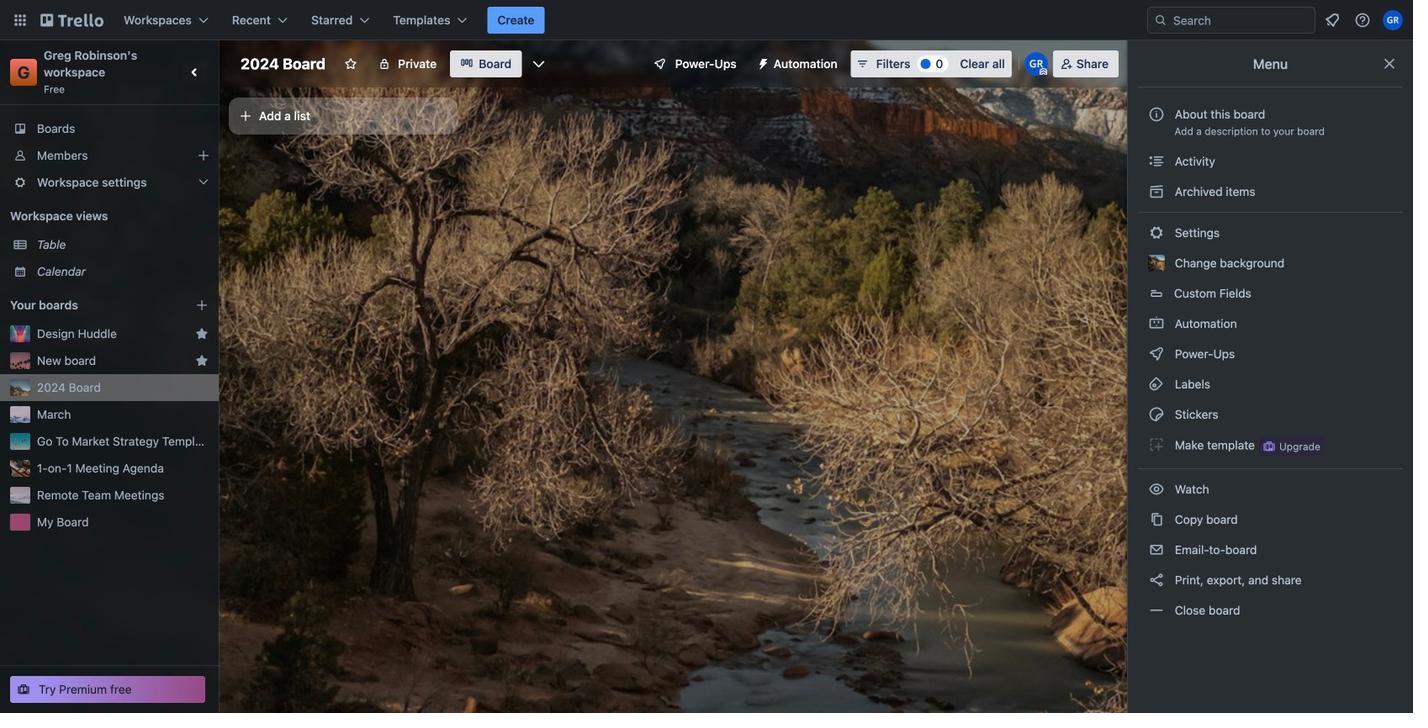 Task type: locate. For each thing, give the bounding box(es) containing it.
2 starred icon image from the top
[[195, 354, 209, 368]]

2 sm image from the top
[[1148, 225, 1165, 241]]

open information menu image
[[1355, 12, 1371, 29]]

4 sm image from the top
[[1148, 437, 1165, 453]]

0 vertical spatial starred icon image
[[195, 327, 209, 341]]

7 sm image from the top
[[1148, 572, 1165, 589]]

sm image
[[1148, 183, 1165, 200], [1148, 225, 1165, 241], [1148, 406, 1165, 423], [1148, 437, 1165, 453], [1148, 481, 1165, 498], [1148, 542, 1165, 559], [1148, 572, 1165, 589], [1148, 602, 1165, 619]]

6 sm image from the top
[[1148, 542, 1165, 559]]

sm image
[[750, 50, 774, 74], [1148, 153, 1165, 170], [1148, 316, 1165, 332], [1148, 346, 1165, 363], [1148, 376, 1165, 393], [1148, 512, 1165, 528]]

8 sm image from the top
[[1148, 602, 1165, 619]]

starred icon image
[[195, 327, 209, 341], [195, 354, 209, 368]]

primary element
[[0, 0, 1413, 40]]

add board image
[[195, 299, 209, 312]]

0 notifications image
[[1323, 10, 1343, 30]]

5 sm image from the top
[[1148, 481, 1165, 498]]

1 vertical spatial starred icon image
[[195, 354, 209, 368]]

greg robinson (gregrobinson96) image
[[1025, 52, 1048, 76]]

1 starred icon image from the top
[[195, 327, 209, 341]]

this member is an admin of this board. image
[[1040, 68, 1047, 76]]

search image
[[1154, 13, 1168, 27]]

greg robinson (gregrobinson96) image
[[1383, 10, 1403, 30]]



Task type: describe. For each thing, give the bounding box(es) containing it.
your boards with 8 items element
[[10, 295, 170, 316]]

Board name text field
[[232, 50, 334, 77]]

back to home image
[[40, 7, 103, 34]]

1 sm image from the top
[[1148, 183, 1165, 200]]

workspace navigation collapse icon image
[[183, 61, 207, 84]]

Search field
[[1148, 7, 1316, 34]]

3 sm image from the top
[[1148, 406, 1165, 423]]

customize views image
[[530, 56, 547, 72]]

star or unstar board image
[[344, 57, 358, 71]]



Task type: vqa. For each thing, say whether or not it's contained in the screenshot.
search icon
yes



